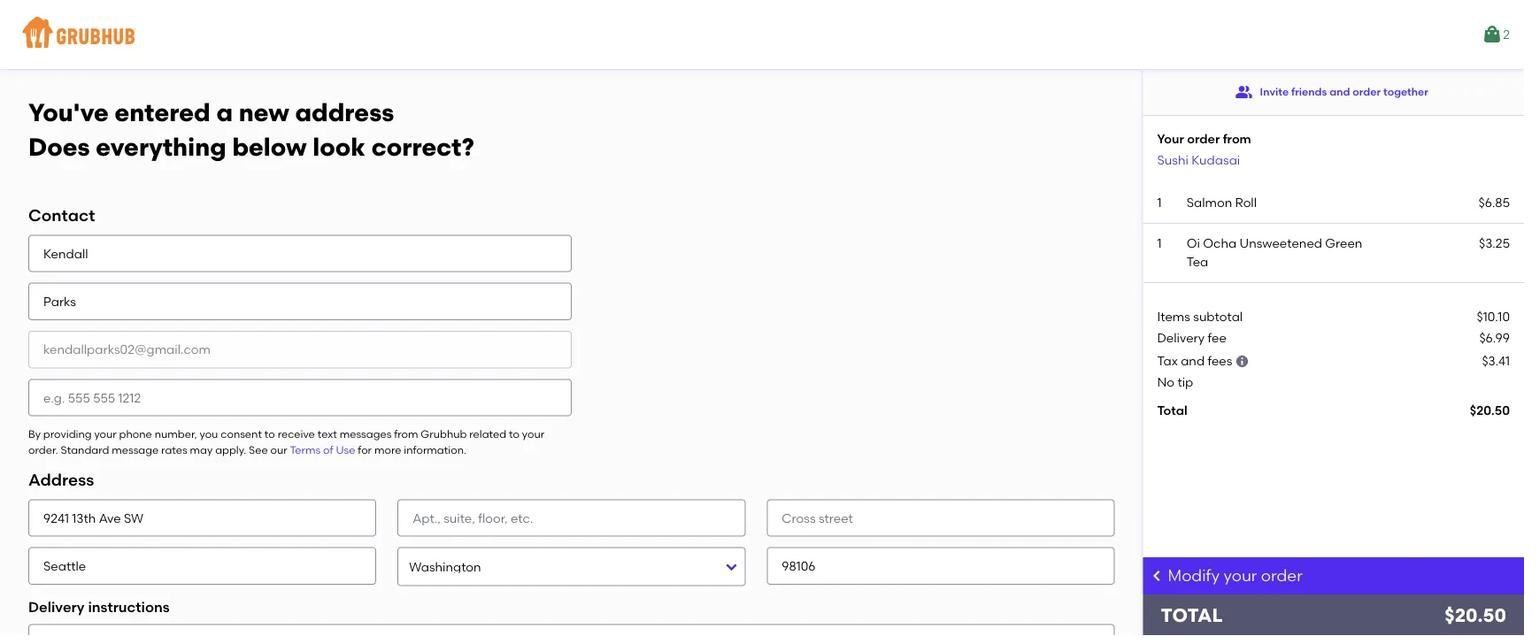 Task type: vqa. For each thing, say whether or not it's contained in the screenshot.


Task type: locate. For each thing, give the bounding box(es) containing it.
0 horizontal spatial from
[[394, 428, 418, 441]]

order left the together
[[1353, 85, 1381, 98]]

$10.10
[[1477, 309, 1510, 324]]

you've
[[28, 98, 109, 127]]

0 vertical spatial order
[[1353, 85, 1381, 98]]

number,
[[155, 428, 197, 441]]

delivery
[[1157, 331, 1205, 346], [28, 599, 85, 616]]

and
[[1330, 85, 1350, 98], [1181, 353, 1205, 368]]

delivery for delivery fee
[[1157, 331, 1205, 346]]

2 button
[[1482, 19, 1510, 50]]

terms of use for more information.
[[290, 443, 466, 456]]

for
[[358, 443, 372, 456]]

main navigation navigation
[[0, 0, 1524, 69]]

1 horizontal spatial to
[[509, 428, 520, 441]]

and down delivery fee
[[1181, 353, 1205, 368]]

to up our
[[264, 428, 275, 441]]

below
[[232, 132, 307, 162]]

0 horizontal spatial your
[[94, 428, 117, 441]]

1 1 from the top
[[1157, 195, 1162, 210]]

2 1 from the top
[[1157, 236, 1162, 251]]

more
[[374, 443, 401, 456]]

and right friends on the right of the page
[[1330, 85, 1350, 98]]

use
[[336, 443, 355, 456]]

0 horizontal spatial to
[[264, 428, 275, 441]]

you
[[200, 428, 218, 441]]

tax and fees
[[1157, 353, 1232, 368]]

1
[[1157, 195, 1162, 210], [1157, 236, 1162, 251]]

svg image
[[1235, 354, 1250, 369], [1150, 569, 1164, 583]]

order.
[[28, 443, 58, 456]]

from
[[1223, 131, 1251, 146], [394, 428, 418, 441]]

svg image right fees
[[1235, 354, 1250, 369]]

terms of use link
[[290, 443, 355, 456]]

1 left oi
[[1157, 236, 1162, 251]]

does
[[28, 132, 90, 162]]

delivery fee
[[1157, 331, 1227, 346]]

oi ocha unsweetened green tea
[[1187, 236, 1362, 269]]

1 for oi ocha unsweetened green tea
[[1157, 236, 1162, 251]]

0 vertical spatial and
[[1330, 85, 1350, 98]]

you've entered a new address does everything below look correct?
[[28, 98, 474, 162]]

0 horizontal spatial delivery
[[28, 599, 85, 616]]

1 vertical spatial delivery
[[28, 599, 85, 616]]

salmon roll
[[1187, 195, 1257, 210]]

tax
[[1157, 353, 1178, 368]]

sushi
[[1157, 152, 1189, 167]]

1 horizontal spatial svg image
[[1235, 354, 1250, 369]]

tea
[[1187, 254, 1208, 269]]

Last name text field
[[28, 283, 572, 320]]

receive
[[278, 428, 315, 441]]

from up kudasai
[[1223, 131, 1251, 146]]

order right "modify" at the right bottom of the page
[[1261, 566, 1303, 585]]

1 horizontal spatial your
[[522, 428, 544, 441]]

subtotal
[[1193, 309, 1243, 324]]

1 horizontal spatial delivery
[[1157, 331, 1205, 346]]

items
[[1157, 309, 1190, 324]]

text
[[317, 428, 337, 441]]

your right related
[[522, 428, 544, 441]]

0 vertical spatial from
[[1223, 131, 1251, 146]]

your up standard
[[94, 428, 117, 441]]

your right "modify" at the right bottom of the page
[[1224, 566, 1257, 585]]

1 down sushi
[[1157, 195, 1162, 210]]

delivery down items
[[1157, 331, 1205, 346]]

order inside your order from sushi kudasai
[[1187, 131, 1220, 146]]

total down no tip
[[1157, 403, 1188, 418]]

to right related
[[509, 428, 520, 441]]

contact
[[28, 205, 95, 225]]

Email email field
[[28, 331, 572, 368]]

by providing your phone number, you consent to receive text messages from grubhub related to your order. standard message rates may apply. see our
[[28, 428, 544, 456]]

0 vertical spatial delivery
[[1157, 331, 1205, 346]]

order up sushi kudasai link
[[1187, 131, 1220, 146]]

0 vertical spatial total
[[1157, 403, 1188, 418]]

$3.25
[[1479, 236, 1510, 251]]

1 vertical spatial order
[[1187, 131, 1220, 146]]

0 vertical spatial 1
[[1157, 195, 1162, 210]]

together
[[1383, 85, 1428, 98]]

your
[[94, 428, 117, 441], [522, 428, 544, 441], [1224, 566, 1257, 585]]

information.
[[404, 443, 466, 456]]

green
[[1325, 236, 1362, 251]]

delivery left instructions
[[28, 599, 85, 616]]

svg image left "modify" at the right bottom of the page
[[1150, 569, 1164, 583]]

phone
[[119, 428, 152, 441]]

new
[[239, 98, 289, 127]]

2 to from the left
[[509, 428, 520, 441]]

1 horizontal spatial and
[[1330, 85, 1350, 98]]

apply.
[[215, 443, 246, 456]]

address
[[28, 470, 94, 489]]

sushi kudasai link
[[1157, 152, 1240, 167]]

2 horizontal spatial order
[[1353, 85, 1381, 98]]

your order from sushi kudasai
[[1157, 131, 1251, 167]]

1 vertical spatial 1
[[1157, 236, 1162, 251]]

2 vertical spatial order
[[1261, 566, 1303, 585]]

ocha
[[1203, 236, 1237, 251]]

roll
[[1235, 195, 1257, 210]]

salmon
[[1187, 195, 1232, 210]]

1 horizontal spatial from
[[1223, 131, 1251, 146]]

$6.99
[[1479, 331, 1510, 346]]

to
[[264, 428, 275, 441], [509, 428, 520, 441]]

consent
[[221, 428, 262, 441]]

1 vertical spatial from
[[394, 428, 418, 441]]

$20.50
[[1470, 403, 1510, 418], [1445, 605, 1506, 627]]

Cross street text field
[[767, 500, 1115, 537]]

total
[[1157, 403, 1188, 418], [1161, 605, 1223, 627]]

order
[[1353, 85, 1381, 98], [1187, 131, 1220, 146], [1261, 566, 1303, 585]]

1 horizontal spatial order
[[1261, 566, 1303, 585]]

1 vertical spatial and
[[1181, 353, 1205, 368]]

from up more
[[394, 428, 418, 441]]

Address 1 text field
[[28, 500, 376, 537]]

friends
[[1291, 85, 1327, 98]]

total down "modify" at the right bottom of the page
[[1161, 605, 1223, 627]]

0 horizontal spatial svg image
[[1150, 569, 1164, 583]]

0 horizontal spatial order
[[1187, 131, 1220, 146]]



Task type: describe. For each thing, give the bounding box(es) containing it.
by
[[28, 428, 41, 441]]

rates
[[161, 443, 187, 456]]

message
[[112, 443, 159, 456]]

modify your order
[[1168, 566, 1303, 585]]

1 vertical spatial total
[[1161, 605, 1223, 627]]

First name text field
[[28, 235, 572, 272]]

$6.85
[[1479, 195, 1510, 210]]

grubhub
[[421, 428, 467, 441]]

your
[[1157, 131, 1184, 146]]

no
[[1157, 375, 1175, 390]]

related
[[469, 428, 506, 441]]

from inside your order from sushi kudasai
[[1223, 131, 1251, 146]]

see
[[249, 443, 268, 456]]

delivery instructions
[[28, 599, 170, 616]]

modify
[[1168, 566, 1220, 585]]

providing
[[43, 428, 92, 441]]

people icon image
[[1235, 83, 1253, 101]]

our
[[270, 443, 287, 456]]

instructions
[[88, 599, 170, 616]]

entered
[[115, 98, 210, 127]]

kudasai
[[1192, 152, 1240, 167]]

of
[[323, 443, 333, 456]]

order inside button
[[1353, 85, 1381, 98]]

may
[[190, 443, 213, 456]]

a
[[216, 98, 233, 127]]

Phone telephone field
[[28, 379, 572, 417]]

1 to from the left
[[264, 428, 275, 441]]

address
[[295, 98, 394, 127]]

everything
[[96, 132, 226, 162]]

0 vertical spatial $20.50
[[1470, 403, 1510, 418]]

from inside by providing your phone number, you consent to receive text messages from grubhub related to your order. standard message rates may apply. see our
[[394, 428, 418, 441]]

fees
[[1208, 353, 1232, 368]]

fee
[[1208, 331, 1227, 346]]

1 for salmon roll
[[1157, 195, 1162, 210]]

0 horizontal spatial and
[[1181, 353, 1205, 368]]

invite
[[1260, 85, 1289, 98]]

terms
[[290, 443, 321, 456]]

look
[[313, 132, 365, 162]]

messages
[[340, 428, 391, 441]]

and inside button
[[1330, 85, 1350, 98]]

unsweetened
[[1240, 236, 1322, 251]]

1 vertical spatial svg image
[[1150, 569, 1164, 583]]

correct?
[[371, 132, 474, 162]]

0 vertical spatial svg image
[[1235, 354, 1250, 369]]

Zip text field
[[767, 548, 1115, 585]]

invite friends and order together
[[1260, 85, 1428, 98]]

standard
[[61, 443, 109, 456]]

2 horizontal spatial your
[[1224, 566, 1257, 585]]

items subtotal
[[1157, 309, 1243, 324]]

Address 2 text field
[[398, 500, 746, 537]]

tip
[[1177, 375, 1193, 390]]

no tip
[[1157, 375, 1193, 390]]

delivery for delivery instructions
[[28, 599, 85, 616]]

invite friends and order together button
[[1235, 76, 1428, 108]]

oi
[[1187, 236, 1200, 251]]

$3.41
[[1482, 353, 1510, 368]]

2
[[1503, 27, 1510, 42]]

City text field
[[28, 548, 376, 585]]

1 vertical spatial $20.50
[[1445, 605, 1506, 627]]



